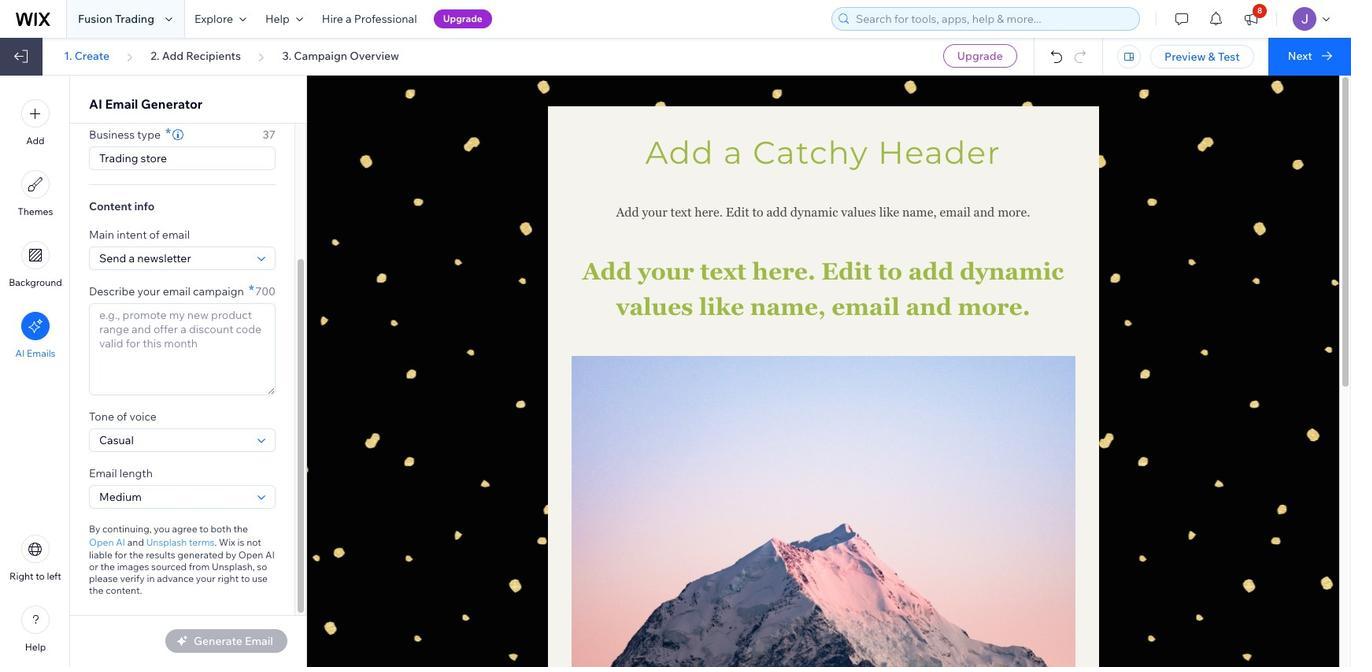 Task type: vqa. For each thing, say whether or not it's contained in the screenshot.
10th In stock from the bottom of the page
no



Task type: locate. For each thing, give the bounding box(es) containing it.
1 vertical spatial edit
[[822, 258, 872, 285]]

1 horizontal spatial a
[[724, 133, 744, 172]]

content info
[[89, 199, 155, 213]]

0 vertical spatial upgrade
[[443, 13, 483, 24]]

1 vertical spatial add
[[909, 258, 954, 285]]

liable
[[89, 549, 113, 561]]

upgrade down search for tools, apps, help & more... field
[[958, 49, 1003, 63]]

email up business type * at the top left of page
[[105, 96, 138, 112]]

ai left emails
[[15, 347, 25, 359]]

add your text here. edit to add dynamic values like name, email and more.
[[616, 205, 1031, 220], [583, 258, 1070, 321]]

open down not
[[239, 549, 263, 561]]

hire
[[322, 12, 343, 26]]

you
[[154, 523, 170, 535]]

terms
[[189, 536, 215, 548]]

0 vertical spatial name,
[[903, 205, 937, 220]]

0 horizontal spatial a
[[346, 12, 352, 26]]

0 horizontal spatial upgrade
[[443, 13, 483, 24]]

preview & test button
[[1151, 45, 1254, 69]]

2 vertical spatial and
[[127, 536, 144, 548]]

0 vertical spatial add your text here. edit to add dynamic values like name, email and more.
[[616, 205, 1031, 220]]

the up is
[[233, 523, 248, 535]]

1 vertical spatial text
[[700, 258, 747, 285]]

ai up use
[[265, 549, 275, 561]]

0 horizontal spatial upgrade button
[[434, 9, 492, 28]]

professional
[[354, 12, 417, 26]]

ai inside . wix is not liable for the results generated by open ai or the images sourced from unsplash, so please verify in advance your right to use the content.
[[265, 549, 275, 561]]

so
[[257, 561, 267, 573]]

0 horizontal spatial text
[[671, 205, 692, 220]]

text
[[671, 205, 692, 220], [700, 258, 747, 285]]

3. campaign overview
[[282, 49, 399, 63]]

like
[[879, 205, 900, 220], [699, 293, 744, 321]]

1 horizontal spatial text
[[700, 258, 747, 285]]

upgrade button right professional
[[434, 9, 492, 28]]

and
[[974, 205, 995, 220], [906, 293, 952, 321], [127, 536, 144, 548]]

1 horizontal spatial help button
[[256, 0, 313, 38]]

help button down "right to left"
[[21, 606, 50, 653]]

1 vertical spatial *
[[249, 281, 254, 299]]

agree
[[172, 523, 197, 535]]

help up 3.
[[265, 12, 290, 26]]

left
[[47, 570, 61, 582]]

0 vertical spatial like
[[879, 205, 900, 220]]

0 vertical spatial and
[[974, 205, 995, 220]]

3.
[[282, 49, 292, 63]]

1 vertical spatial upgrade
[[958, 49, 1003, 63]]

1 horizontal spatial values
[[841, 205, 876, 220]]

upgrade button down search for tools, apps, help & more... field
[[943, 44, 1017, 68]]

1 vertical spatial name,
[[750, 293, 826, 321]]

1 horizontal spatial help
[[265, 12, 290, 26]]

values
[[841, 205, 876, 220], [616, 293, 693, 321]]

of right intent
[[149, 228, 160, 242]]

images
[[117, 561, 149, 573]]

1.
[[64, 49, 72, 63]]

your
[[642, 205, 668, 220], [638, 258, 694, 285], [137, 284, 160, 298], [196, 573, 216, 584]]

wix
[[219, 536, 235, 548]]

ai inside 'by continuing, you agree to both the open ai and unsplash terms'
[[116, 536, 125, 548]]

a left catchy at the right
[[724, 133, 744, 172]]

1 horizontal spatial open
[[239, 549, 263, 561]]

fusion
[[78, 12, 112, 26]]

a inside the hire a professional link
[[346, 12, 352, 26]]

* left the 700
[[249, 281, 254, 299]]

0 horizontal spatial and
[[127, 536, 144, 548]]

add
[[767, 205, 788, 220], [909, 258, 954, 285]]

header
[[878, 133, 1001, 172]]

open up liable
[[89, 536, 114, 548]]

1 vertical spatial values
[[616, 293, 693, 321]]

0 horizontal spatial of
[[117, 410, 127, 424]]

to inside 'by continuing, you agree to both the open ai and unsplash terms'
[[200, 523, 209, 535]]

name,
[[903, 205, 937, 220], [750, 293, 826, 321]]

1 vertical spatial open
[[239, 549, 263, 561]]

0 vertical spatial here.
[[695, 205, 723, 220]]

0 horizontal spatial help
[[25, 641, 46, 653]]

is
[[238, 536, 245, 548]]

email inside describe your email campaign * 700
[[163, 284, 191, 298]]

text inside add your text here. edit to add dynamic values like name, email and more.
[[700, 258, 747, 285]]

help button up 3.
[[256, 0, 313, 38]]

upgrade for the top the upgrade button
[[443, 13, 483, 24]]

0 horizontal spatial like
[[699, 293, 744, 321]]

1 horizontal spatial *
[[249, 281, 254, 299]]

0 vertical spatial *
[[165, 124, 171, 143]]

email left length
[[89, 466, 117, 480]]

unsplash
[[146, 536, 187, 548]]

2. add recipients
[[151, 49, 241, 63]]

0 horizontal spatial *
[[165, 124, 171, 143]]

themes button
[[18, 170, 53, 217]]

from
[[189, 561, 210, 573]]

a for professional
[[346, 12, 352, 26]]

or
[[89, 561, 98, 573]]

right
[[218, 573, 239, 584]]

content.
[[106, 584, 142, 596]]

0 horizontal spatial values
[[616, 293, 693, 321]]

here.
[[695, 205, 723, 220], [753, 258, 816, 285]]

main intent of email
[[89, 228, 190, 242]]

1 vertical spatial like
[[699, 293, 744, 321]]

business type *
[[89, 124, 171, 143]]

0 vertical spatial edit
[[726, 205, 750, 220]]

0 vertical spatial values
[[841, 205, 876, 220]]

please
[[89, 573, 118, 584]]

upgrade for the right the upgrade button
[[958, 49, 1003, 63]]

1 horizontal spatial upgrade
[[958, 49, 1003, 63]]

the
[[233, 523, 248, 535], [129, 549, 144, 561], [100, 561, 115, 573], [89, 584, 104, 596]]

0 horizontal spatial open
[[89, 536, 114, 548]]

1 horizontal spatial upgrade button
[[943, 44, 1017, 68]]

0 horizontal spatial edit
[[726, 205, 750, 220]]

both
[[211, 523, 231, 535]]

the right or
[[100, 561, 115, 573]]

.
[[215, 536, 217, 548]]

0 vertical spatial of
[[149, 228, 160, 242]]

to
[[753, 205, 764, 220], [878, 258, 903, 285], [200, 523, 209, 535], [36, 570, 45, 582], [241, 573, 250, 584]]

0 vertical spatial more.
[[998, 205, 1031, 220]]

ai up business
[[89, 96, 102, 112]]

ai
[[89, 96, 102, 112], [15, 347, 25, 359], [116, 536, 125, 548], [265, 549, 275, 561]]

0 vertical spatial dynamic
[[791, 205, 838, 220]]

background button
[[9, 241, 62, 288]]

0 horizontal spatial add
[[767, 205, 788, 220]]

*
[[165, 124, 171, 143], [249, 281, 254, 299]]

fusion trading
[[78, 12, 154, 26]]

the right for
[[129, 549, 144, 561]]

email
[[105, 96, 138, 112], [89, 466, 117, 480]]

dynamic
[[791, 205, 838, 220], [960, 258, 1064, 285]]

verify
[[120, 573, 145, 584]]

0 vertical spatial a
[[346, 12, 352, 26]]

1 vertical spatial upgrade button
[[943, 44, 1017, 68]]

upgrade right professional
[[443, 13, 483, 24]]

results
[[146, 549, 175, 561]]

ai up for
[[116, 536, 125, 548]]

1 vertical spatial and
[[906, 293, 952, 321]]

the down or
[[89, 584, 104, 596]]

catchy
[[753, 133, 869, 172]]

a right hire on the top
[[346, 12, 352, 26]]

0 vertical spatial help button
[[256, 0, 313, 38]]

right
[[10, 570, 34, 582]]

to inside . wix is not liable for the results generated by open ai or the images sourced from unsplash, so please verify in advance your right to use the content.
[[241, 573, 250, 584]]

1 horizontal spatial here.
[[753, 258, 816, 285]]

open
[[89, 536, 114, 548], [239, 549, 263, 561]]

test
[[1218, 50, 1240, 64]]

1 horizontal spatial dynamic
[[960, 258, 1064, 285]]

0 vertical spatial help
[[265, 12, 290, 26]]

help down "right to left"
[[25, 641, 46, 653]]

1 horizontal spatial like
[[879, 205, 900, 220]]

more.
[[998, 205, 1031, 220], [958, 293, 1031, 321]]

700
[[255, 284, 276, 298]]

None field
[[95, 247, 253, 269], [95, 429, 253, 451], [95, 486, 253, 508], [95, 247, 253, 269], [95, 429, 253, 451], [95, 486, 253, 508]]

of right tone
[[117, 410, 127, 424]]

0 vertical spatial text
[[671, 205, 692, 220]]

Describe your email campaign text field
[[90, 304, 275, 395]]

&
[[1209, 50, 1216, 64]]

upgrade button
[[434, 9, 492, 28], [943, 44, 1017, 68]]

explore
[[195, 12, 233, 26]]

0 vertical spatial upgrade button
[[434, 9, 492, 28]]

1. create link
[[64, 49, 109, 63]]

1 vertical spatial here.
[[753, 258, 816, 285]]

1 vertical spatial a
[[724, 133, 744, 172]]

here. inside add your text here. edit to add dynamic values like name, email and more.
[[753, 258, 816, 285]]

0 horizontal spatial name,
[[750, 293, 826, 321]]

ai emails button
[[15, 312, 56, 359]]

open inside 'by continuing, you agree to both the open ai and unsplash terms'
[[89, 536, 114, 548]]

0 vertical spatial open
[[89, 536, 114, 548]]

overview
[[350, 49, 399, 63]]

next button
[[1269, 38, 1352, 76]]

of
[[149, 228, 160, 242], [117, 410, 127, 424]]

0 horizontal spatial here.
[[695, 205, 723, 220]]

0 horizontal spatial help button
[[21, 606, 50, 653]]

right to left button
[[10, 535, 61, 582]]

0 vertical spatial add
[[767, 205, 788, 220]]

generated
[[178, 549, 223, 561]]

2. add recipients link
[[151, 49, 241, 63]]

* right type
[[165, 124, 171, 143]]

help button
[[256, 0, 313, 38], [21, 606, 50, 653]]



Task type: describe. For each thing, give the bounding box(es) containing it.
create
[[75, 49, 109, 63]]

themes
[[18, 206, 53, 217]]

generator
[[141, 96, 203, 112]]

. wix is not liable for the results generated by open ai or the images sourced from unsplash, so please verify in advance your right to use the content.
[[89, 536, 275, 596]]

describe
[[89, 284, 135, 298]]

unsplash,
[[212, 561, 255, 573]]

main
[[89, 228, 114, 242]]

ai inside button
[[15, 347, 25, 359]]

1. create
[[64, 49, 109, 63]]

sourced
[[151, 561, 187, 573]]

by
[[89, 523, 100, 535]]

1 vertical spatial add your text here. edit to add dynamic values like name, email and more.
[[583, 258, 1070, 321]]

add inside button
[[26, 135, 45, 146]]

voice
[[129, 410, 157, 424]]

1 horizontal spatial add
[[909, 258, 954, 285]]

email length
[[89, 466, 153, 480]]

campaign
[[294, 49, 347, 63]]

your inside . wix is not liable for the results generated by open ai or the images sourced from unsplash, so please verify in advance your right to use the content.
[[196, 573, 216, 584]]

type
[[137, 128, 161, 142]]

info
[[134, 199, 155, 213]]

describe your email campaign * 700
[[89, 281, 276, 299]]

ai emails
[[15, 347, 56, 359]]

Search for tools, apps, help & more... field
[[851, 8, 1135, 30]]

and inside 'by continuing, you agree to both the open ai and unsplash terms'
[[127, 536, 144, 548]]

continuing,
[[102, 523, 152, 535]]

ai email generator
[[89, 96, 203, 112]]

tone
[[89, 410, 114, 424]]

3. campaign overview link
[[282, 49, 399, 63]]

1 horizontal spatial of
[[149, 228, 160, 242]]

business
[[89, 128, 135, 142]]

0 horizontal spatial dynamic
[[791, 205, 838, 220]]

1 vertical spatial help button
[[21, 606, 50, 653]]

1 horizontal spatial and
[[906, 293, 952, 321]]

background
[[9, 276, 62, 288]]

1 horizontal spatial edit
[[822, 258, 872, 285]]

not
[[247, 536, 261, 548]]

1 vertical spatial of
[[117, 410, 127, 424]]

next
[[1288, 49, 1313, 63]]

preview
[[1165, 50, 1206, 64]]

2.
[[151, 49, 160, 63]]

a for catchy
[[724, 133, 744, 172]]

intent
[[117, 228, 147, 242]]

1 vertical spatial help
[[25, 641, 46, 653]]

trading
[[115, 12, 154, 26]]

use
[[252, 573, 268, 584]]

hire a professional
[[322, 12, 417, 26]]

1 horizontal spatial name,
[[903, 205, 937, 220]]

1 vertical spatial dynamic
[[960, 258, 1064, 285]]

8
[[1258, 6, 1263, 16]]

by
[[226, 549, 236, 561]]

open ai link
[[89, 535, 125, 549]]

campaign
[[193, 284, 244, 298]]

1 vertical spatial more.
[[958, 293, 1031, 321]]

advance
[[157, 573, 194, 584]]

hire a professional link
[[313, 0, 427, 38]]

add button
[[21, 99, 50, 146]]

for
[[115, 549, 127, 561]]

0 vertical spatial email
[[105, 96, 138, 112]]

by continuing, you agree to both the open ai and unsplash terms
[[89, 523, 248, 548]]

length
[[120, 466, 153, 480]]

unsplash terms link
[[146, 535, 215, 549]]

37
[[263, 128, 276, 142]]

to inside button
[[36, 570, 45, 582]]

add a catchy header
[[646, 133, 1001, 172]]

your inside describe your email campaign * 700
[[137, 284, 160, 298]]

right to left
[[10, 570, 61, 582]]

content
[[89, 199, 132, 213]]

1 vertical spatial email
[[89, 466, 117, 480]]

the inside 'by continuing, you agree to both the open ai and unsplash terms'
[[233, 523, 248, 535]]

Business type field
[[95, 147, 270, 169]]

8 button
[[1234, 0, 1269, 38]]

open inside . wix is not liable for the results generated by open ai or the images sourced from unsplash, so please verify in advance your right to use the content.
[[239, 549, 263, 561]]

recipients
[[186, 49, 241, 63]]

in
[[147, 573, 155, 584]]

2 horizontal spatial and
[[974, 205, 995, 220]]

emails
[[27, 347, 56, 359]]

preview & test
[[1165, 50, 1240, 64]]

tone of voice
[[89, 410, 157, 424]]



